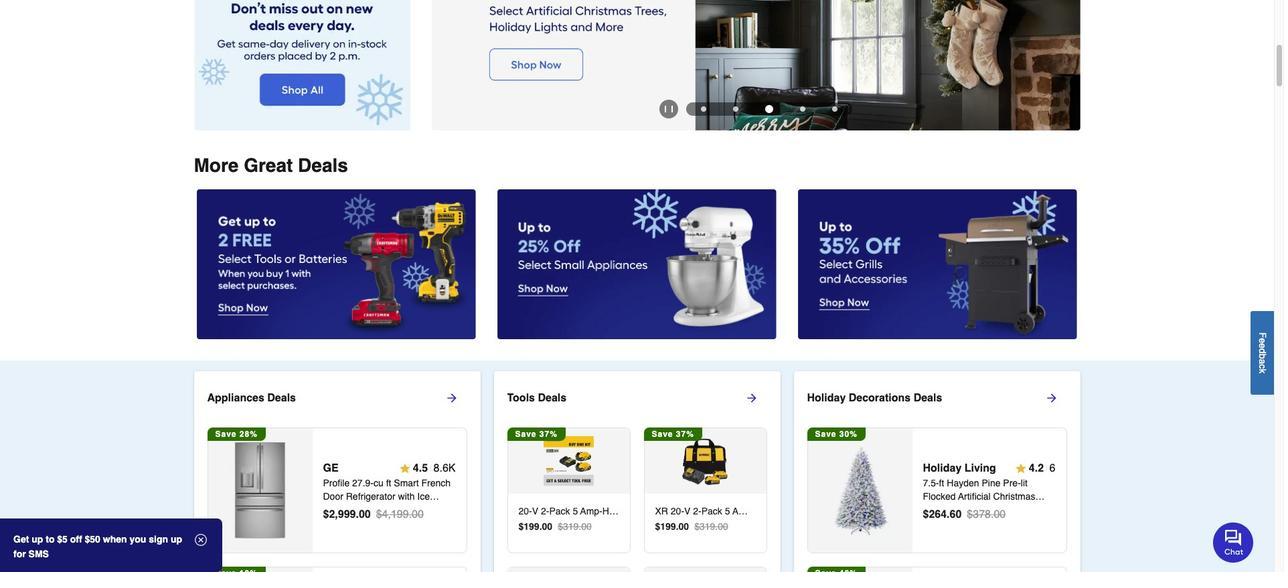 Task type: vqa. For each thing, say whether or not it's contained in the screenshot.
Screen Spline "Screen"
no



Task type: locate. For each thing, give the bounding box(es) containing it.
4 save from the left
[[815, 430, 837, 439]]

lit
[[1021, 478, 1028, 489]]

$5
[[57, 534, 68, 545]]

arrow right image inside the 'appliances deals' link
[[445, 392, 458, 405]]

flocked
[[923, 491, 956, 502]]

rating filled image
[[1016, 463, 1026, 474]]

1 horizontal spatial arrow right image
[[1045, 392, 1058, 405]]

1 horizontal spatial tools image
[[681, 437, 730, 486]]

0 horizontal spatial save 37%
[[515, 430, 558, 439]]

b
[[1258, 354, 1268, 359]]

1 save 37% from the left
[[515, 430, 558, 439]]

1 horizontal spatial 00
[[542, 522, 553, 533]]

save 37% for first 'tools' image from left
[[515, 430, 558, 439]]

deals
[[298, 155, 348, 176], [267, 392, 296, 404], [538, 392, 567, 404], [914, 392, 942, 404]]

2 horizontal spatial 00
[[679, 522, 689, 533]]

0 horizontal spatial tools image
[[544, 437, 594, 486]]

$ 199 . 00 $319.00 for second 'tools' image
[[655, 522, 728, 533]]

arrow right image
[[445, 392, 458, 405], [1045, 392, 1058, 405]]

deals right tools
[[538, 392, 567, 404]]

e
[[1258, 338, 1268, 343], [1258, 343, 1268, 349]]

ge
[[323, 463, 339, 475]]

0 horizontal spatial arrow right image
[[445, 392, 458, 405]]

2 save 37% from the left
[[652, 430, 694, 439]]

00
[[359, 509, 371, 521], [542, 522, 553, 533], [679, 522, 689, 533]]

$319.00 for second 'tools' image
[[694, 522, 728, 533]]

e up b
[[1258, 343, 1268, 349]]

199
[[524, 522, 539, 533], [660, 522, 676, 533]]

1 horizontal spatial save 37%
[[652, 430, 694, 439]]

tools
[[507, 392, 535, 404]]

up
[[32, 534, 43, 545], [171, 534, 182, 545]]

scroll to item #5 element
[[819, 106, 851, 112]]

3 save from the left
[[652, 430, 673, 439]]

37%
[[540, 430, 558, 439], [676, 430, 694, 439]]

deals right decorations
[[914, 392, 942, 404]]

2 37% from the left
[[676, 430, 694, 439]]

c
[[1258, 364, 1268, 369]]

e up d
[[1258, 338, 1268, 343]]

1 arrow right image from the left
[[445, 392, 458, 405]]

1 vertical spatial arrow right image
[[745, 392, 758, 405]]

sign
[[149, 534, 168, 545]]

save 28%
[[215, 430, 258, 439]]

save 37%
[[515, 430, 558, 439], [652, 430, 694, 439]]

$ 199 . 00 $319.00 for first 'tools' image from left
[[519, 522, 592, 533]]

save
[[215, 430, 237, 439], [515, 430, 537, 439], [652, 430, 673, 439], [815, 430, 837, 439]]

$
[[323, 509, 329, 521], [923, 509, 929, 521], [519, 522, 524, 533], [655, 522, 660, 533]]

arrow right image for 8.6k
[[445, 392, 458, 405]]

1 horizontal spatial $ 199 . 00 $319.00
[[655, 522, 728, 533]]

1 horizontal spatial holiday
[[923, 463, 962, 475]]

rating filled image
[[400, 463, 410, 474]]

sms
[[28, 549, 49, 560]]

up to 25 percent off select small appliances. image
[[497, 189, 777, 340]]

1 horizontal spatial up
[[171, 534, 182, 545]]

get up to $5 off $50 when you sign up for sms
[[13, 534, 182, 560]]

1 up from the left
[[32, 534, 43, 545]]

0 horizontal spatial $319.00
[[558, 522, 592, 533]]

0 horizontal spatial $ 199 . 00 $319.00
[[519, 522, 592, 533]]

save left 30%
[[815, 430, 837, 439]]

0 vertical spatial arrow right image
[[1056, 13, 1069, 27]]

arrow right image inside the holiday decorations deals link
[[1045, 392, 1058, 405]]

0 horizontal spatial 00
[[359, 509, 371, 521]]

with
[[945, 505, 961, 515]]

1 horizontal spatial arrow right image
[[1056, 13, 1069, 27]]

$ 199 . 00 $319.00
[[519, 522, 592, 533], [655, 522, 728, 533]]

deals right appliances
[[267, 392, 296, 404]]

30%
[[840, 430, 858, 439]]

60
[[950, 509, 962, 521]]

00 for first 'tools' image from left
[[542, 522, 553, 533]]

$ inside the 7.5-ft hayden pine pre-lit flocked artificial christmas tree with led lights $ 264 . 60 $378.00
[[923, 509, 929, 521]]

37% down tools deals
[[540, 430, 558, 439]]

holiday decorations deals
[[807, 392, 942, 404]]

2 $ 199 . 00 $319.00 from the left
[[655, 522, 728, 533]]

up right sign
[[171, 534, 182, 545]]

2 $319.00 from the left
[[694, 522, 728, 533]]

4.5
[[413, 463, 428, 475]]

save 37% down tools deals link
[[652, 430, 694, 439]]

get
[[13, 534, 29, 545]]

appliances deals link
[[207, 382, 480, 415]]

tools deals link
[[507, 382, 780, 415]]

ft
[[939, 478, 944, 489]]

37% down tools deals link
[[676, 430, 694, 439]]

00 for second 'tools' image
[[679, 522, 689, 533]]

1 horizontal spatial 37%
[[676, 430, 694, 439]]

f e e d b a c k button
[[1251, 311, 1274, 395]]

1 horizontal spatial 199
[[660, 522, 676, 533]]

save down tools
[[515, 430, 537, 439]]

artificial
[[958, 491, 991, 502]]

0 horizontal spatial up
[[32, 534, 43, 545]]

up left to
[[32, 534, 43, 545]]

arrow right image
[[1056, 13, 1069, 27], [745, 392, 758, 405]]

4.2
[[1029, 463, 1044, 475]]

4.2 6
[[1029, 463, 1056, 475]]

arrow right image inside tools deals link
[[745, 392, 758, 405]]

0 vertical spatial holiday
[[807, 392, 846, 404]]

save left 28%
[[215, 430, 237, 439]]

$ 2,999 . 00 $4,199.00
[[323, 509, 424, 521]]

holiday up ft
[[923, 463, 962, 475]]

pre-
[[1003, 478, 1021, 489]]

2 arrow right image from the left
[[1045, 392, 1058, 405]]

$319.00
[[558, 522, 592, 533], [694, 522, 728, 533]]

$50
[[85, 534, 100, 545]]

1 37% from the left
[[540, 430, 558, 439]]

0 horizontal spatial arrow right image
[[745, 392, 758, 405]]

tools image
[[544, 437, 594, 486], [681, 437, 730, 486]]

appliances deals
[[207, 392, 296, 404]]

1 vertical spatial holiday
[[923, 463, 962, 475]]

holiday up save 30% in the right of the page
[[807, 392, 846, 404]]

scroll to item #3 element
[[752, 105, 787, 113]]

1 $ 199 . 00 $319.00 from the left
[[519, 522, 592, 533]]

0 horizontal spatial holiday
[[807, 392, 846, 404]]

2,999
[[329, 509, 356, 521]]

1 $319.00 from the left
[[558, 522, 592, 533]]

.
[[356, 509, 359, 521], [947, 509, 950, 521], [539, 522, 542, 533], [676, 522, 679, 533]]

d
[[1258, 349, 1268, 354]]

more great deals
[[194, 155, 348, 176]]

0 horizontal spatial 199
[[524, 522, 539, 533]]

2 save from the left
[[515, 430, 537, 439]]

save 37% down tools deals
[[515, 430, 558, 439]]

0 horizontal spatial 37%
[[540, 430, 558, 439]]

1 horizontal spatial $319.00
[[694, 522, 728, 533]]

holiday
[[807, 392, 846, 404], [923, 463, 962, 475]]

for
[[13, 549, 26, 560]]

save down tools deals link
[[652, 430, 673, 439]]

2 199 from the left
[[660, 522, 676, 533]]

7.5-
[[923, 478, 939, 489]]



Task type: describe. For each thing, give the bounding box(es) containing it.
1 199 from the left
[[524, 522, 539, 533]]

save 37% for second 'tools' image
[[652, 430, 694, 439]]

appliances image
[[212, 443, 308, 539]]

you
[[130, 534, 146, 545]]

4.5 8.6k
[[413, 463, 456, 475]]

decorations
[[849, 392, 911, 404]]

up to 50 percent off select artificial christmas trees, holiday lights and more. image
[[432, 0, 1080, 130]]

holiday decorations deals link
[[807, 382, 1080, 415]]

living
[[965, 463, 996, 475]]

deals right the great at the top left
[[298, 155, 348, 176]]

a
[[1258, 359, 1268, 364]]

great
[[244, 155, 293, 176]]

$378.00
[[967, 509, 1006, 521]]

6
[[1050, 463, 1056, 475]]

k
[[1258, 369, 1268, 374]]

holiday for holiday decorations deals
[[807, 392, 846, 404]]

lights
[[985, 505, 1010, 515]]

7.5-ft hayden pine pre-lit flocked artificial christmas tree with led lights $ 264 . 60 $378.00
[[923, 478, 1036, 521]]

25 days of deals. don't miss deals every day. same-day delivery on in-stock orders placed by 2 p m. image
[[194, 0, 410, 131]]

christmas
[[993, 491, 1036, 502]]

28%
[[240, 430, 258, 439]]

holiday decorations image
[[812, 443, 908, 539]]

tools deals
[[507, 392, 567, 404]]

up to 35 percent off select grills and accessories. image
[[798, 189, 1078, 340]]

2 e from the top
[[1258, 343, 1268, 349]]

1 save from the left
[[215, 430, 237, 439]]

chat invite button image
[[1213, 522, 1254, 563]]

appliances
[[207, 392, 264, 404]]

. inside the 7.5-ft hayden pine pre-lit flocked artificial christmas tree with led lights $ 264 . 60 $378.00
[[947, 509, 950, 521]]

when
[[103, 534, 127, 545]]

8.6k
[[434, 463, 456, 475]]

off
[[70, 534, 82, 545]]

pine
[[982, 478, 1001, 489]]

led
[[964, 505, 982, 515]]

scroll to item #1 element
[[688, 106, 720, 112]]

holiday living
[[923, 463, 996, 475]]

1 tools image from the left
[[544, 437, 594, 486]]

holiday for holiday living
[[923, 463, 962, 475]]

f
[[1258, 332, 1268, 338]]

scroll to item #2 element
[[720, 106, 752, 112]]

$4,199.00
[[376, 509, 424, 521]]

arrow right image for 6
[[1045, 392, 1058, 405]]

more
[[194, 155, 239, 176]]

1 e from the top
[[1258, 338, 1268, 343]]

to
[[46, 534, 55, 545]]

save 30%
[[815, 430, 858, 439]]

2 up from the left
[[171, 534, 182, 545]]

tree
[[923, 505, 942, 515]]

hayden
[[947, 478, 979, 489]]

f e e d b a c k
[[1258, 332, 1268, 374]]

$319.00 for first 'tools' image from left
[[558, 522, 592, 533]]

scroll to item #4 element
[[787, 106, 819, 112]]

get up to 2 free select tools or batteries when you buy 1 with select purchases. image
[[197, 189, 476, 340]]

2 tools image from the left
[[681, 437, 730, 486]]

264
[[929, 509, 947, 521]]



